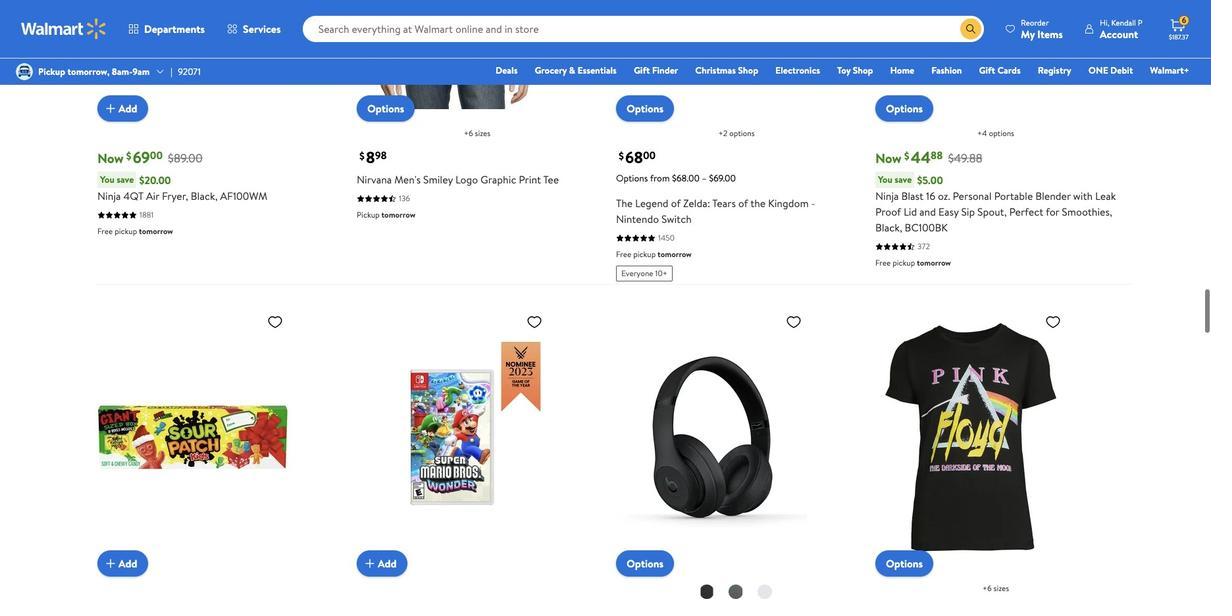 Task type: describe. For each thing, give the bounding box(es) containing it.
items
[[1037, 27, 1063, 41]]

gift for gift finder
[[634, 64, 650, 77]]

$ 68 00
[[619, 146, 656, 169]]

you save $5.00 ninja blast 16 oz. personal portable blender with leak proof lid and easy sip spout, perfect for smoothies, black, bc100bk
[[875, 173, 1116, 235]]

tomorrow for 68
[[658, 249, 692, 260]]

oz.
[[938, 189, 950, 203]]

blender
[[1035, 189, 1071, 203]]

af100wm
[[220, 189, 267, 203]]

p
[[1138, 17, 1143, 28]]

for
[[1046, 205, 1059, 219]]

one debit
[[1088, 64, 1133, 77]]

essentials
[[577, 64, 617, 77]]

electronics link
[[769, 63, 826, 78]]

–
[[702, 172, 707, 185]]

grocery & essentials
[[535, 64, 617, 77]]

ninja 4qt air fryer, black, af100wm image
[[97, 0, 288, 111]]

+2 options
[[718, 128, 755, 139]]

options link for 8
[[357, 95, 415, 122]]

0 horizontal spatial +6
[[464, 128, 473, 139]]

8
[[366, 146, 375, 169]]

$ inside $ 8 98
[[359, 149, 365, 163]]

pickup tomorrow
[[357, 209, 415, 221]]

grocery & essentials link
[[529, 63, 623, 78]]

proof
[[875, 205, 901, 219]]

everyone 10+
[[621, 268, 667, 279]]

add to favorites list, super mario bros. wonder - nintendo switch - u.s. edition image
[[527, 314, 542, 330]]

smoothies,
[[1062, 205, 1112, 219]]

options for 68
[[729, 128, 755, 139]]

the
[[750, 196, 766, 211]]

deals
[[496, 64, 518, 77]]

pickup for pickup tomorrow
[[357, 209, 379, 221]]

1881
[[140, 209, 154, 221]]

ninja for 69
[[97, 189, 121, 203]]

$20.00
[[139, 173, 171, 187]]

walmart+
[[1150, 64, 1189, 77]]

everyone
[[621, 268, 653, 279]]

add to favorites list, beats studio3 wireless noise cancelling headphones with apple w1 headphone chip- matte black image
[[786, 314, 802, 330]]

98
[[375, 148, 387, 163]]

6 $187.37
[[1169, 15, 1189, 41]]

and
[[919, 205, 936, 219]]

add for add to cart image for sour patch kids soft & chewy holiday candy, giant gift box, includes 10 - 3.5 oz boxes image
[[118, 557, 137, 571]]

nintendo
[[616, 212, 659, 226]]

$49.88
[[948, 150, 982, 166]]

graphic
[[481, 172, 516, 187]]

free pickup tomorrow for 68
[[616, 249, 692, 260]]

136
[[399, 193, 410, 204]]

christmas shop
[[695, 64, 758, 77]]

gift finder
[[634, 64, 678, 77]]

one
[[1088, 64, 1108, 77]]

add for add to cart image for super mario bros. wonder - nintendo switch - u.s. edition image
[[378, 557, 397, 571]]

options from $68.00 – $69.00
[[616, 172, 736, 185]]

$ inside now $ 69 00 $89.00
[[126, 149, 131, 163]]

$ inside $ 68 00
[[619, 149, 624, 163]]

1 of from the left
[[671, 196, 681, 211]]

0 vertical spatial sizes
[[475, 128, 490, 139]]

| 92071
[[171, 65, 201, 78]]

tomorrow for $49.88
[[917, 257, 951, 269]]

services button
[[216, 13, 292, 45]]

you save $20.00 ninja 4qt air fryer, black, af100wm
[[97, 173, 267, 203]]

tomorrow down "136"
[[381, 209, 415, 221]]

you for 44
[[878, 173, 892, 186]]

fashion
[[931, 64, 962, 77]]

$ 8 98
[[359, 146, 387, 169]]

10+
[[655, 268, 667, 279]]

1 vertical spatial +6 sizes
[[982, 583, 1009, 594]]

home
[[890, 64, 914, 77]]

tomorrow,
[[68, 65, 110, 78]]

the
[[616, 196, 633, 211]]

air
[[146, 189, 159, 203]]

nirvana
[[357, 172, 392, 187]]

-
[[811, 196, 815, 211]]

pink floyd men's and big men's graphic tee with short sleeves, sizes s-3xl image
[[875, 309, 1066, 567]]

services
[[243, 22, 281, 36]]

the legend of zelda: tears of the kingdom - nintendo switch
[[616, 196, 815, 226]]

leak
[[1095, 189, 1116, 203]]

departments button
[[117, 13, 216, 45]]

$187.37
[[1169, 32, 1189, 41]]

now for 69
[[97, 149, 124, 167]]

the legend of zelda: tears of the kingdom - nintendo switch image
[[616, 0, 807, 111]]

walmart image
[[21, 18, 107, 39]]

gift cards link
[[973, 63, 1027, 78]]

toy shop
[[837, 64, 873, 77]]

options for $49.88
[[989, 128, 1014, 139]]

pickup tomorrow, 8am-9am
[[38, 65, 150, 78]]

$68.00
[[672, 172, 700, 185]]

with
[[1073, 189, 1093, 203]]

walmart+ link
[[1144, 63, 1195, 78]]

69
[[133, 146, 150, 169]]

00 inside now $ 69 00 $89.00
[[150, 148, 163, 163]]

$69.00
[[709, 172, 736, 185]]

68
[[625, 146, 643, 169]]

grocery
[[535, 64, 567, 77]]

blast
[[901, 189, 924, 203]]

gift finder link
[[628, 63, 684, 78]]

add to favorites list, sour patch kids soft & chewy holiday candy, giant gift box, includes 10 - 3.5 oz boxes image
[[267, 314, 283, 330]]

my
[[1021, 27, 1035, 41]]

gift cards
[[979, 64, 1021, 77]]

registry link
[[1032, 63, 1077, 78]]

nirvana men's smiley logo graphic print tee
[[357, 172, 559, 187]]

search icon image
[[966, 24, 976, 34]]

$5.00
[[917, 173, 943, 187]]

options link for 68
[[616, 95, 674, 122]]

free for $89.00
[[97, 226, 113, 237]]

free for 68
[[616, 249, 631, 260]]

spout,
[[977, 205, 1007, 219]]

home link
[[884, 63, 920, 78]]

add to cart image for sour patch kids soft & chewy holiday candy, giant gift box, includes 10 - 3.5 oz boxes image
[[103, 556, 118, 572]]

44
[[911, 146, 931, 169]]

hi, kendall p account
[[1100, 17, 1143, 41]]



Task type: locate. For each thing, give the bounding box(es) containing it.
add to cart image for super mario bros. wonder - nintendo switch - u.s. edition image
[[362, 556, 378, 572]]

0 horizontal spatial gift
[[634, 64, 650, 77]]

2 of from the left
[[738, 196, 748, 211]]

92071
[[178, 65, 201, 78]]

ninja inside "you save $5.00 ninja blast 16 oz. personal portable blender with leak proof lid and easy sip spout, perfect for smoothies, black, bc100bk"
[[875, 189, 899, 203]]

0 vertical spatial pickup
[[38, 65, 65, 78]]

options link for $49.88
[[875, 95, 933, 122]]

1 00 from the left
[[150, 148, 163, 163]]

add to favorites list, pink floyd men's and big men's graphic tee with short sleeves, sizes s-3xl image
[[1045, 314, 1061, 330]]

$ left 68
[[619, 149, 624, 163]]

1 horizontal spatial +6
[[982, 583, 992, 594]]

0 vertical spatial +6 sizes
[[464, 128, 490, 139]]

1 horizontal spatial free
[[616, 249, 631, 260]]

gray image
[[728, 585, 744, 600]]

account
[[1100, 27, 1138, 41]]

save inside "you save $5.00 ninja blast 16 oz. personal portable blender with leak proof lid and easy sip spout, perfect for smoothies, black, bc100bk"
[[895, 173, 912, 186]]

shop right toy on the top right of page
[[853, 64, 873, 77]]

logo
[[455, 172, 478, 187]]

switch
[[661, 212, 692, 226]]

shop
[[738, 64, 758, 77], [853, 64, 873, 77]]

cards
[[997, 64, 1021, 77]]

christmas shop link
[[689, 63, 764, 78]]

0 horizontal spatial free
[[97, 226, 113, 237]]

shop for christmas shop
[[738, 64, 758, 77]]

shop right christmas
[[738, 64, 758, 77]]

3 $ from the left
[[619, 149, 624, 163]]

free pickup tomorrow down 1881
[[97, 226, 173, 237]]

pickup for pickup tomorrow, 8am-9am
[[38, 65, 65, 78]]

gift for gift cards
[[979, 64, 995, 77]]

free for $49.88
[[875, 257, 891, 269]]

tee
[[543, 172, 559, 187]]

1 $ from the left
[[126, 149, 131, 163]]

super mario bros. wonder - nintendo switch - u.s. edition image
[[357, 309, 548, 567]]

0 horizontal spatial save
[[117, 173, 134, 186]]

pickup down 4qt
[[115, 226, 137, 237]]

00 inside $ 68 00
[[643, 148, 656, 163]]

pickup left tomorrow,
[[38, 65, 65, 78]]

kingdom
[[768, 196, 809, 211]]

0 horizontal spatial ninja
[[97, 189, 121, 203]]

tears
[[712, 196, 736, 211]]

8am-
[[112, 65, 132, 78]]

1 horizontal spatial sizes
[[994, 583, 1009, 594]]

1 gift from the left
[[634, 64, 650, 77]]

shop for toy shop
[[853, 64, 873, 77]]

beats studio3 wireless noise cancelling headphones with apple w1 headphone chip- matte black image
[[616, 309, 807, 567]]

free pickup tomorrow
[[97, 226, 173, 237], [616, 249, 692, 260], [875, 257, 951, 269]]

 image
[[16, 63, 33, 80]]

you inside "you save $5.00 ninja blast 16 oz. personal portable blender with leak proof lid and easy sip spout, perfect for smoothies, black, bc100bk"
[[878, 173, 892, 186]]

2 ninja from the left
[[875, 189, 899, 203]]

2 horizontal spatial pickup
[[893, 257, 915, 269]]

save up blast at top
[[895, 173, 912, 186]]

options
[[729, 128, 755, 139], [989, 128, 1014, 139]]

registry
[[1038, 64, 1071, 77]]

0 horizontal spatial sizes
[[475, 128, 490, 139]]

1 horizontal spatial gift
[[979, 64, 995, 77]]

pickup for 68
[[633, 249, 656, 260]]

easy
[[938, 205, 959, 219]]

fryer,
[[162, 189, 188, 203]]

now
[[97, 149, 124, 167], [875, 149, 902, 167]]

ninja for 44
[[875, 189, 899, 203]]

2 save from the left
[[895, 173, 912, 186]]

0 horizontal spatial options
[[729, 128, 755, 139]]

$ left 69
[[126, 149, 131, 163]]

black,
[[191, 189, 218, 203], [875, 221, 902, 235]]

nirvana men's smiley logo graphic print tee image
[[357, 0, 548, 111]]

departments
[[144, 22, 205, 36]]

2 add to cart image from the left
[[362, 556, 378, 572]]

pickup down the nirvana
[[357, 209, 379, 221]]

1 horizontal spatial of
[[738, 196, 748, 211]]

sizes
[[475, 128, 490, 139], [994, 583, 1009, 594]]

print
[[519, 172, 541, 187]]

reorder my items
[[1021, 17, 1063, 41]]

2 shop from the left
[[853, 64, 873, 77]]

black image
[[699, 585, 715, 600]]

options right +2
[[729, 128, 755, 139]]

lid
[[904, 205, 917, 219]]

1 horizontal spatial shop
[[853, 64, 873, 77]]

tomorrow for $89.00
[[139, 226, 173, 237]]

372
[[917, 241, 930, 252]]

1 vertical spatial +6
[[982, 583, 992, 594]]

1 vertical spatial sizes
[[994, 583, 1009, 594]]

0 horizontal spatial free pickup tomorrow
[[97, 226, 173, 237]]

0 horizontal spatial you
[[100, 173, 114, 186]]

0 horizontal spatial pickup
[[38, 65, 65, 78]]

1 horizontal spatial pickup
[[357, 209, 379, 221]]

2 options from the left
[[989, 128, 1014, 139]]

add button for super mario bros. wonder - nintendo switch - u.s. edition image
[[357, 551, 407, 577]]

Search search field
[[303, 16, 984, 42]]

$89.00
[[168, 150, 203, 166]]

sip
[[961, 205, 975, 219]]

save
[[117, 173, 134, 186], [895, 173, 912, 186]]

of left the
[[738, 196, 748, 211]]

gift left cards
[[979, 64, 995, 77]]

1 ninja from the left
[[97, 189, 121, 203]]

sour patch kids soft & chewy holiday candy, giant gift box, includes 10 - 3.5 oz boxes image
[[97, 309, 288, 567]]

add button for sour patch kids soft & chewy holiday candy, giant gift box, includes 10 - 3.5 oz boxes image
[[97, 551, 148, 577]]

ninja up proof
[[875, 189, 899, 203]]

gift left finder
[[634, 64, 650, 77]]

zelda:
[[683, 196, 710, 211]]

$ left '8' at the left top of the page
[[359, 149, 365, 163]]

1 horizontal spatial ninja
[[875, 189, 899, 203]]

1 horizontal spatial save
[[895, 173, 912, 186]]

from
[[650, 172, 670, 185]]

&
[[569, 64, 575, 77]]

options right '+4'
[[989, 128, 1014, 139]]

tomorrow down the 372
[[917, 257, 951, 269]]

reorder
[[1021, 17, 1049, 28]]

now $ 44 88 $49.88
[[875, 146, 982, 169]]

1 horizontal spatial black,
[[875, 221, 902, 235]]

pickup up 'everyone 10+'
[[633, 249, 656, 260]]

1 now from the left
[[97, 149, 124, 167]]

1 horizontal spatial options
[[989, 128, 1014, 139]]

tomorrow down "1450" in the top right of the page
[[658, 249, 692, 260]]

1 horizontal spatial +6 sizes
[[982, 583, 1009, 594]]

personal
[[953, 189, 992, 203]]

6
[[1182, 15, 1186, 26]]

1 horizontal spatial 00
[[643, 148, 656, 163]]

1 horizontal spatial add to cart image
[[362, 556, 378, 572]]

1 horizontal spatial free pickup tomorrow
[[616, 249, 692, 260]]

legend
[[635, 196, 668, 211]]

pickup for $49.88
[[893, 257, 915, 269]]

now left 69
[[97, 149, 124, 167]]

now $ 69 00 $89.00
[[97, 146, 203, 169]]

0 vertical spatial black,
[[191, 189, 218, 203]]

00 up from
[[643, 148, 656, 163]]

9am
[[132, 65, 150, 78]]

1 save from the left
[[117, 173, 134, 186]]

free pickup tomorrow for $49.88
[[875, 257, 951, 269]]

00
[[150, 148, 163, 163], [643, 148, 656, 163]]

2 $ from the left
[[359, 149, 365, 163]]

tomorrow
[[381, 209, 415, 221], [139, 226, 173, 237], [658, 249, 692, 260], [917, 257, 951, 269]]

1 you from the left
[[100, 173, 114, 186]]

christmas
[[695, 64, 736, 77]]

add for add to cart icon
[[118, 101, 137, 116]]

now inside now $ 69 00 $89.00
[[97, 149, 124, 167]]

1 shop from the left
[[738, 64, 758, 77]]

00 up '$20.00'
[[150, 148, 163, 163]]

you left '$20.00'
[[100, 173, 114, 186]]

options link
[[357, 95, 415, 122], [616, 95, 674, 122], [875, 95, 933, 122], [616, 551, 674, 577], [875, 551, 933, 577]]

1 vertical spatial black,
[[875, 221, 902, 235]]

1 options from the left
[[729, 128, 755, 139]]

1 add to cart image from the left
[[103, 556, 118, 572]]

2 00 from the left
[[643, 148, 656, 163]]

0 horizontal spatial black,
[[191, 189, 218, 203]]

you inside you save $20.00 ninja 4qt air fryer, black, af100wm
[[100, 173, 114, 186]]

ninja blast 16 oz. personal portable blender with leak proof lid and easy sip spout, perfect for smoothies, black, bc100bk image
[[875, 0, 1066, 111]]

kendall
[[1111, 17, 1136, 28]]

0 horizontal spatial of
[[671, 196, 681, 211]]

pickup for $89.00
[[115, 226, 137, 237]]

0 horizontal spatial now
[[97, 149, 124, 167]]

2 horizontal spatial free pickup tomorrow
[[875, 257, 951, 269]]

black, right fryer,
[[191, 189, 218, 203]]

now inside now $ 44 88 $49.88
[[875, 149, 902, 167]]

1450
[[658, 232, 675, 244]]

save for 44
[[895, 173, 912, 186]]

1 horizontal spatial now
[[875, 149, 902, 167]]

0 horizontal spatial 00
[[150, 148, 163, 163]]

2 horizontal spatial free
[[875, 257, 891, 269]]

of up switch
[[671, 196, 681, 211]]

0 horizontal spatial add to cart image
[[103, 556, 118, 572]]

smiley
[[423, 172, 453, 187]]

save inside you save $20.00 ninja 4qt air fryer, black, af100wm
[[117, 173, 134, 186]]

black, inside you save $20.00 ninja 4qt air fryer, black, af100wm
[[191, 189, 218, 203]]

1 horizontal spatial pickup
[[633, 249, 656, 260]]

you for 69
[[100, 173, 114, 186]]

pickup down bc100bk
[[893, 257, 915, 269]]

0 horizontal spatial pickup
[[115, 226, 137, 237]]

finder
[[652, 64, 678, 77]]

+4 options
[[977, 128, 1014, 139]]

$ left 44
[[904, 149, 909, 163]]

now for 44
[[875, 149, 902, 167]]

save up 4qt
[[117, 173, 134, 186]]

2 now from the left
[[875, 149, 902, 167]]

fashion link
[[925, 63, 968, 78]]

Walmart Site-Wide search field
[[303, 16, 984, 42]]

toy
[[837, 64, 851, 77]]

of
[[671, 196, 681, 211], [738, 196, 748, 211]]

you
[[100, 173, 114, 186], [878, 173, 892, 186]]

electronics
[[775, 64, 820, 77]]

add to cart image
[[103, 101, 118, 117]]

0 vertical spatial +6
[[464, 128, 473, 139]]

deals link
[[490, 63, 524, 78]]

1 vertical spatial pickup
[[357, 209, 379, 221]]

+4
[[977, 128, 987, 139]]

add button
[[97, 95, 148, 122], [97, 551, 148, 577], [357, 551, 407, 577]]

black, inside "you save $5.00 ninja blast 16 oz. personal portable blender with leak proof lid and easy sip spout, perfect for smoothies, black, bc100bk"
[[875, 221, 902, 235]]

black, down proof
[[875, 221, 902, 235]]

ninja inside you save $20.00 ninja 4qt air fryer, black, af100wm
[[97, 189, 121, 203]]

hi,
[[1100, 17, 1109, 28]]

white image
[[757, 585, 773, 600]]

tomorrow down 1881
[[139, 226, 173, 237]]

2 you from the left
[[878, 173, 892, 186]]

$ inside now $ 44 88 $49.88
[[904, 149, 909, 163]]

free pickup tomorrow for $89.00
[[97, 226, 173, 237]]

+2
[[718, 128, 727, 139]]

debit
[[1110, 64, 1133, 77]]

add to cart image
[[103, 556, 118, 572], [362, 556, 378, 572]]

2 gift from the left
[[979, 64, 995, 77]]

0 horizontal spatial shop
[[738, 64, 758, 77]]

free pickup tomorrow up 10+
[[616, 249, 692, 260]]

0 horizontal spatial +6 sizes
[[464, 128, 490, 139]]

free pickup tomorrow down the 372
[[875, 257, 951, 269]]

now left 44
[[875, 149, 902, 167]]

you up proof
[[878, 173, 892, 186]]

toy shop link
[[831, 63, 879, 78]]

save for 69
[[117, 173, 134, 186]]

ninja left 4qt
[[97, 189, 121, 203]]

1 horizontal spatial you
[[878, 173, 892, 186]]

4 $ from the left
[[904, 149, 909, 163]]



Task type: vqa. For each thing, say whether or not it's contained in the screenshot.
3rd 60% from the left
no



